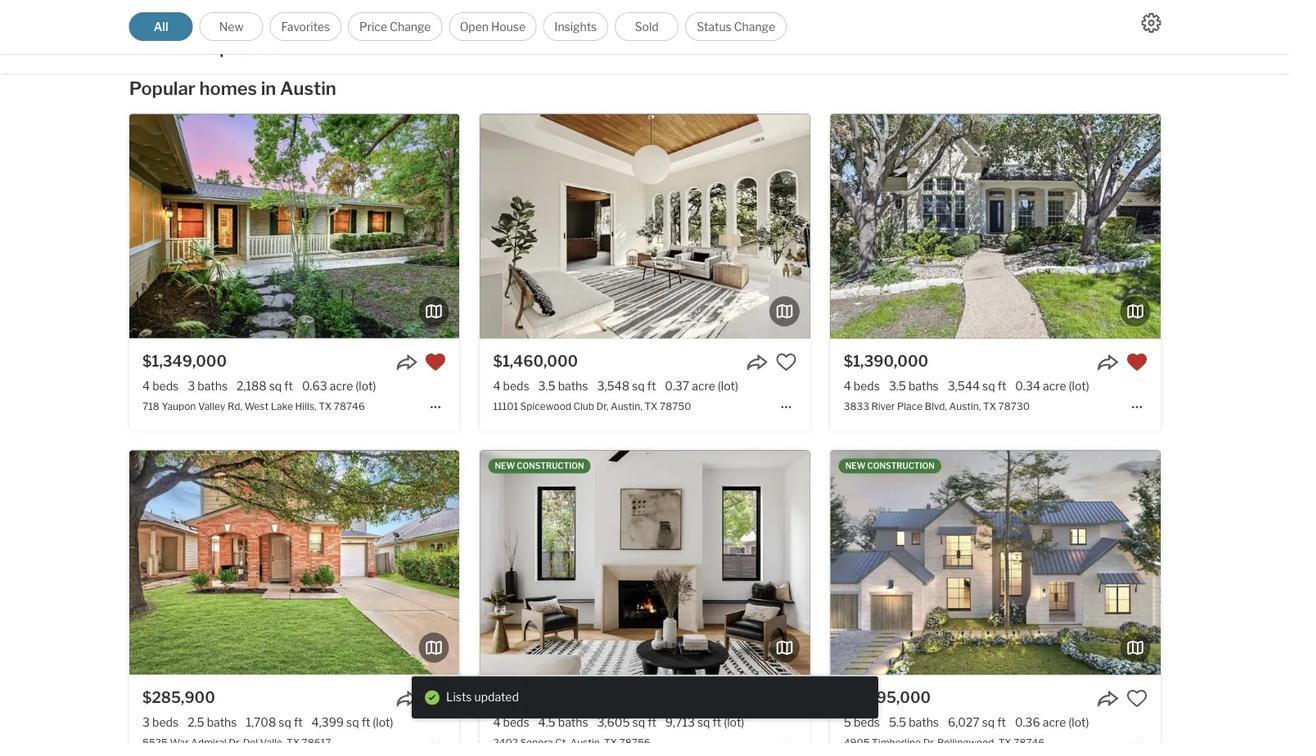 Task type: vqa. For each thing, say whether or not it's contained in the screenshot.
$2,599,000
yes



Task type: describe. For each thing, give the bounding box(es) containing it.
0.63
[[302, 380, 327, 394]]

ft for 749 sq ft
[[260, 4, 269, 18]]

3,544 sq ft
[[948, 380, 1007, 394]]

sq for 4,399
[[346, 717, 359, 731]]

(lot) right 9,713
[[724, 717, 745, 731]]

3 for 3 baths
[[188, 380, 195, 394]]

Status Change radio
[[686, 12, 787, 41]]

9,713 sq ft (lot)
[[666, 717, 745, 731]]

78750
[[660, 401, 692, 413]]

previous
[[129, 36, 205, 58]]

3.5 baths for $1,390,000
[[889, 380, 939, 394]]

$1,390,000
[[844, 353, 929, 371]]

3833 river place blvd, austin, tx 78730
[[844, 401, 1030, 413]]

status
[[697, 20, 732, 34]]

ft for 9,713 sq ft (lot)
[[713, 717, 722, 731]]

new
[[219, 20, 244, 34]]

dr,
[[597, 401, 609, 413]]

rd,
[[228, 401, 242, 413]]

2450 wickersham ln #1921, austin, tx 78741
[[143, 25, 354, 37]]

2,188 sq ft
[[237, 380, 293, 394]]

2.5
[[188, 717, 204, 731]]

1 construction from the left
[[517, 462, 584, 472]]

spicewood
[[521, 401, 572, 413]]

0.34 acre (lot)
[[1016, 380, 1090, 394]]

favorite button image for $1,460,000
[[776, 352, 797, 373]]

beds left 4.5
[[503, 717, 530, 731]]

3,544
[[948, 380, 980, 394]]

popular
[[129, 77, 196, 99]]

bed
[[150, 4, 171, 18]]

(lot) for $1,349,000
[[356, 380, 376, 394]]

749
[[221, 4, 243, 18]]

(lot) for $1,390,000
[[1069, 380, 1090, 394]]

club
[[574, 401, 595, 413]]

0.36 acre (lot)
[[1016, 717, 1090, 731]]

popular homes in austin
[[129, 77, 337, 99]]

4 beds down updated
[[493, 717, 530, 731]]

749 sq ft
[[221, 4, 269, 18]]

wickersham
[[170, 25, 228, 37]]

ft for 1,708 sq ft
[[294, 717, 303, 731]]

2 photo of 4905 timberline dr, rollingwood, tx 78746 image from the left
[[1161, 451, 1291, 676]]

$1,460,000
[[493, 353, 578, 371]]

lists
[[446, 691, 472, 705]]

blvd,
[[925, 401, 948, 413]]

lake
[[271, 401, 293, 413]]

status change
[[697, 20, 776, 34]]

baths for $6,995,000
[[909, 717, 939, 731]]

west
[[245, 401, 269, 413]]

All radio
[[129, 12, 193, 41]]

favorite button checkbox for $1,460,000
[[776, 352, 797, 373]]

sold
[[635, 20, 659, 34]]

4,399 sq ft (lot)
[[312, 717, 393, 731]]

New radio
[[200, 12, 263, 41]]

5 beds
[[844, 717, 880, 731]]

acre for $1,349,000
[[330, 380, 353, 394]]

3,548
[[597, 380, 630, 394]]

place
[[898, 401, 923, 413]]

Price Change radio
[[348, 12, 442, 41]]

sq for 3,605
[[633, 717, 645, 731]]

ln
[[230, 25, 242, 37]]

3 baths
[[188, 380, 228, 394]]

4 for $1,349,000
[[143, 380, 150, 394]]

sq for 6,027
[[983, 717, 995, 731]]

3.5 for $1,460,000
[[539, 380, 556, 394]]

lists updated section
[[412, 677, 879, 719]]

updated
[[475, 691, 519, 705]]

$2,599,000
[[493, 690, 580, 708]]

#1921,
[[244, 25, 273, 37]]

2,188
[[237, 380, 267, 394]]

0.37 acre (lot)
[[665, 380, 739, 394]]

homes
[[199, 77, 257, 99]]

1 photo of 5525 war admiral dr, del valle, tx 78617 image from the left
[[129, 451, 460, 676]]

all
[[154, 20, 168, 34]]

baths for $1,460,000
[[558, 380, 588, 394]]

beds for $1,349,000
[[152, 380, 179, 394]]

open
[[460, 20, 489, 34]]

2 photo of 11101 spicewood club dr, austin, tx 78750 image from the left
[[810, 114, 1141, 339]]

1 for 1 bed
[[143, 4, 148, 18]]

$6,995,000
[[844, 690, 931, 708]]

$285,900
[[143, 690, 215, 708]]

house
[[491, 20, 526, 34]]

baths right 4.5
[[558, 717, 589, 731]]

ft for 3,548 sq ft
[[647, 380, 656, 394]]

baths for $1,349,000
[[198, 380, 228, 394]]

tx for 11101 spicewood club dr, austin, tx 78750
[[645, 401, 658, 413]]

baths for $1,390,000
[[909, 380, 939, 394]]

sq for 1,708
[[279, 717, 291, 731]]

ft for 3,544 sq ft
[[998, 380, 1007, 394]]

austin
[[280, 77, 337, 99]]

4.5
[[539, 717, 556, 731]]

2 new construction from the left
[[846, 462, 935, 472]]

(lot) for $6,995,000
[[1069, 717, 1090, 731]]

3833
[[844, 401, 870, 413]]

5.5
[[889, 717, 907, 731]]

beds for $285,900
[[152, 717, 179, 731]]

favorite button checkbox
[[1127, 352, 1148, 373]]

sq for 2,188
[[269, 380, 282, 394]]

2 photo of 5525 war admiral dr, del valle, tx 78617 image from the left
[[460, 451, 790, 676]]



Task type: locate. For each thing, give the bounding box(es) containing it.
(lot) right 0.34
[[1069, 380, 1090, 394]]

3.5 baths for $1,460,000
[[539, 380, 588, 394]]

austin, right #1921,
[[275, 25, 307, 37]]

1 photo of 2402 sonora ct, austin, tx 78756 image from the left
[[480, 451, 810, 676]]

ft for 2,188 sq ft
[[284, 380, 293, 394]]

favorite button checkbox for $285,900
[[425, 689, 447, 710]]

photo of 11101 spicewood club dr, austin, tx 78750 image
[[480, 114, 810, 339], [810, 114, 1141, 339]]

photo of 4905 timberline dr, rollingwood, tx 78746 image
[[831, 451, 1161, 676], [1161, 451, 1291, 676]]

1 photo of 11101 spicewood club dr, austin, tx 78750 image from the left
[[480, 114, 810, 339]]

3,605 sq ft
[[598, 717, 657, 731]]

tx right hills,
[[319, 401, 332, 413]]

new construction down river
[[846, 462, 935, 472]]

ft for 6,027 sq ft
[[998, 717, 1007, 731]]

0 horizontal spatial austin,
[[275, 25, 307, 37]]

acre right 0.37
[[692, 380, 716, 394]]

1 3.5 from the left
[[539, 380, 556, 394]]

baths up blvd,
[[909, 380, 939, 394]]

4
[[143, 380, 150, 394], [493, 380, 501, 394], [844, 380, 852, 394], [493, 717, 501, 731]]

6,027 sq ft
[[948, 717, 1007, 731]]

3.5 for $1,390,000
[[889, 380, 907, 394]]

favorite button image
[[1127, 689, 1148, 710]]

3.5 baths
[[539, 380, 588, 394], [889, 380, 939, 394]]

1 horizontal spatial 3.5
[[889, 380, 907, 394]]

1 photo of 3833 river place blvd, austin, tx 78730 image from the left
[[831, 114, 1161, 339]]

sq right 6,027 at the right bottom of page
[[983, 717, 995, 731]]

3.5
[[539, 380, 556, 394], [889, 380, 907, 394]]

0 horizontal spatial 1
[[143, 4, 148, 18]]

3 up yaupon
[[188, 380, 195, 394]]

3,548 sq ft
[[597, 380, 656, 394]]

hills,
[[295, 401, 317, 413]]

1 horizontal spatial change
[[734, 20, 776, 34]]

2450
[[143, 25, 168, 37]]

1 horizontal spatial new
[[846, 462, 866, 472]]

favorite button image for $1,349,000
[[425, 352, 447, 373]]

1 horizontal spatial 3
[[188, 380, 195, 394]]

change inside option
[[734, 20, 776, 34]]

11101 spicewood club dr, austin, tx 78750
[[493, 401, 692, 413]]

1,708 sq ft
[[246, 717, 303, 731]]

3.5 up the place
[[889, 380, 907, 394]]

new construction down spicewood
[[495, 462, 584, 472]]

change for price change
[[390, 20, 431, 34]]

1 left "bed"
[[143, 4, 148, 18]]

sq right 749 on the left top
[[245, 4, 258, 18]]

Insights radio
[[543, 12, 609, 41]]

next button image
[[781, 554, 797, 571]]

4 beds for $1,460,000
[[493, 380, 530, 394]]

austin, down 3,548 sq ft
[[611, 401, 643, 413]]

1 photo of 4905 timberline dr, rollingwood, tx 78746 image from the left
[[831, 451, 1161, 676]]

ft for 3,605 sq ft
[[648, 717, 657, 731]]

0 horizontal spatial change
[[390, 20, 431, 34]]

0 horizontal spatial 3.5
[[539, 380, 556, 394]]

1 photo of 718 yaupon valley rd, west lake hills, tx 78746 image from the left
[[129, 114, 460, 339]]

1 horizontal spatial austin,
[[611, 401, 643, 413]]

sq for 3,548
[[632, 380, 645, 394]]

6,027
[[948, 717, 980, 731]]

favorite button image for $1,390,000
[[1127, 352, 1148, 373]]

5
[[844, 717, 852, 731]]

0 horizontal spatial construction
[[517, 462, 584, 472]]

sq for 749
[[245, 4, 258, 18]]

construction down the place
[[868, 462, 935, 472]]

tx down 3,544 sq ft
[[984, 401, 997, 413]]

acre
[[330, 380, 353, 394], [692, 380, 716, 394], [1043, 380, 1067, 394], [1043, 717, 1067, 731]]

yaupon
[[162, 401, 196, 413]]

acre for $6,995,000
[[1043, 717, 1067, 731]]

beds up yaupon
[[152, 380, 179, 394]]

construction
[[517, 462, 584, 472], [868, 462, 935, 472]]

austin,
[[275, 25, 307, 37], [611, 401, 643, 413], [950, 401, 982, 413]]

(lot) up '78746'
[[356, 380, 376, 394]]

acre right 0.36
[[1043, 717, 1067, 731]]

4 beds for $1,390,000
[[844, 380, 880, 394]]

beds for $1,460,000
[[503, 380, 530, 394]]

beds down $285,900
[[152, 717, 179, 731]]

sq
[[245, 4, 258, 18], [269, 380, 282, 394], [632, 380, 645, 394], [983, 380, 996, 394], [279, 717, 291, 731], [346, 717, 359, 731], [633, 717, 645, 731], [698, 717, 710, 731], [983, 717, 995, 731]]

tx for 2450 wickersham ln #1921, austin, tx 78741
[[309, 25, 322, 37]]

baths for $285,900
[[207, 717, 237, 731]]

1 horizontal spatial new construction
[[846, 462, 935, 472]]

beds right the 5
[[854, 717, 880, 731]]

0 horizontal spatial new
[[495, 462, 515, 472]]

2 change from the left
[[734, 20, 776, 34]]

1 left bath
[[180, 4, 185, 18]]

4.5 baths
[[539, 717, 589, 731]]

ft left 0.36
[[998, 717, 1007, 731]]

(lot) for $1,460,000
[[718, 380, 739, 394]]

1 bath
[[180, 4, 212, 18]]

previous updates
[[129, 36, 278, 58]]

change inside option
[[390, 20, 431, 34]]

sq for 3,544
[[983, 380, 996, 394]]

1,708
[[246, 717, 276, 731]]

photo of 2402 sonora ct, austin, tx 78756 image
[[480, 451, 810, 676], [810, 451, 1141, 676]]

beds for $6,995,000
[[854, 717, 880, 731]]

ft
[[260, 4, 269, 18], [284, 380, 293, 394], [647, 380, 656, 394], [998, 380, 1007, 394], [294, 717, 303, 731], [362, 717, 370, 731], [648, 717, 657, 731], [713, 717, 722, 731], [998, 717, 1007, 731]]

option group containing all
[[129, 12, 787, 41]]

acre right 0.34
[[1043, 380, 1067, 394]]

photo of 3833 river place blvd, austin, tx 78730 image
[[831, 114, 1161, 339], [1161, 114, 1291, 339]]

0.34
[[1016, 380, 1041, 394]]

2 construction from the left
[[868, 462, 935, 472]]

bath
[[188, 4, 212, 18]]

0.63 acre (lot)
[[302, 380, 376, 394]]

change for status change
[[734, 20, 776, 34]]

4 for $1,460,000
[[493, 380, 501, 394]]

1 change from the left
[[390, 20, 431, 34]]

78746
[[334, 401, 365, 413]]

favorite button checkbox
[[425, 352, 447, 373], [776, 352, 797, 373], [425, 689, 447, 710], [1127, 689, 1148, 710]]

2 photo of 3833 river place blvd, austin, tx 78730 image from the left
[[1161, 114, 1291, 339]]

4 beds up 3833
[[844, 380, 880, 394]]

1 vertical spatial 3
[[143, 717, 150, 731]]

favorite button image
[[425, 352, 447, 373], [776, 352, 797, 373], [1127, 352, 1148, 373], [425, 689, 447, 710]]

ft left 9,713
[[648, 717, 657, 731]]

1 3.5 baths from the left
[[539, 380, 588, 394]]

in
[[261, 77, 276, 99]]

11101
[[493, 401, 518, 413]]

2 photo of 2402 sonora ct, austin, tx 78756 image from the left
[[810, 451, 1141, 676]]

baths up the club
[[558, 380, 588, 394]]

option group
[[129, 12, 787, 41]]

4 beds for $1,349,000
[[143, 380, 179, 394]]

ft up 78730
[[998, 380, 1007, 394]]

austin, for $1,390,000
[[950, 401, 982, 413]]

tx for 3833 river place blvd, austin, tx 78730
[[984, 401, 997, 413]]

acre up '78746'
[[330, 380, 353, 394]]

0.36
[[1016, 717, 1041, 731]]

baths
[[198, 380, 228, 394], [558, 380, 588, 394], [909, 380, 939, 394], [207, 717, 237, 731], [558, 717, 589, 731], [909, 717, 939, 731]]

3
[[188, 380, 195, 394], [143, 717, 150, 731]]

river
[[872, 401, 896, 413]]

1 new construction from the left
[[495, 462, 584, 472]]

updates
[[209, 36, 278, 58]]

new down 11101
[[495, 462, 515, 472]]

(lot) right 0.37
[[718, 380, 739, 394]]

0.37
[[665, 380, 690, 394]]

(lot)
[[356, 380, 376, 394], [718, 380, 739, 394], [1069, 380, 1090, 394], [373, 717, 393, 731], [724, 717, 745, 731], [1069, 717, 1090, 731]]

ft left '4,399'
[[294, 717, 303, 731]]

4,399
[[312, 717, 344, 731]]

718
[[143, 401, 160, 413]]

austin, for $1,460,000
[[611, 401, 643, 413]]

sq right 3,605
[[633, 717, 645, 731]]

sq right 3,548
[[632, 380, 645, 394]]

favorites
[[281, 20, 330, 34]]

0 horizontal spatial new construction
[[495, 462, 584, 472]]

favorite button image for $285,900
[[425, 689, 447, 710]]

3.5 baths up spicewood
[[539, 380, 588, 394]]

photo of 5525 war admiral dr, del valle, tx 78617 image
[[129, 451, 460, 676], [460, 451, 790, 676]]

favorite button checkbox for $6,995,000
[[1127, 689, 1148, 710]]

9,713
[[666, 717, 695, 731]]

1
[[143, 4, 148, 18], [180, 4, 185, 18]]

78730
[[999, 401, 1030, 413]]

acre for $1,460,000
[[692, 380, 716, 394]]

3 beds
[[143, 717, 179, 731]]

2 3.5 from the left
[[889, 380, 907, 394]]

valley
[[198, 401, 226, 413]]

4 for $1,390,000
[[844, 380, 852, 394]]

new
[[495, 462, 515, 472], [846, 462, 866, 472]]

1 horizontal spatial 1
[[180, 4, 185, 18]]

price change
[[360, 20, 431, 34]]

previous button image
[[493, 554, 510, 571]]

5.5 baths
[[889, 717, 939, 731]]

ft up #1921,
[[260, 4, 269, 18]]

ft right 9,713
[[713, 717, 722, 731]]

austin, down 3,544
[[950, 401, 982, 413]]

lists updated
[[446, 691, 519, 705]]

4 up 11101
[[493, 380, 501, 394]]

sq for 9,713
[[698, 717, 710, 731]]

favorite button checkbox for $1,349,000
[[425, 352, 447, 373]]

change right status
[[734, 20, 776, 34]]

construction down spicewood
[[517, 462, 584, 472]]

new construction
[[495, 462, 584, 472], [846, 462, 935, 472]]

beds up 11101
[[503, 380, 530, 394]]

sq right '4,399'
[[346, 717, 359, 731]]

ft left 0.37
[[647, 380, 656, 394]]

2 1 from the left
[[180, 4, 185, 18]]

1 for 1 bath
[[180, 4, 185, 18]]

(lot) right '4,399'
[[373, 717, 393, 731]]

Open House radio
[[449, 12, 537, 41]]

price
[[360, 20, 387, 34]]

4 beds up 718
[[143, 380, 179, 394]]

baths right the 2.5
[[207, 717, 237, 731]]

2 new from the left
[[846, 462, 866, 472]]

beds for $1,390,000
[[854, 380, 880, 394]]

2 photo of 718 yaupon valley rd, west lake hills, tx 78746 image from the left
[[460, 114, 790, 339]]

1 horizontal spatial construction
[[868, 462, 935, 472]]

Sold radio
[[615, 12, 679, 41]]

change right price
[[390, 20, 431, 34]]

2 3.5 baths from the left
[[889, 380, 939, 394]]

4 up 718
[[143, 380, 150, 394]]

tx left 78750
[[645, 401, 658, 413]]

78741
[[325, 25, 354, 37]]

718 yaupon valley rd, west lake hills, tx 78746
[[143, 401, 365, 413]]

2 horizontal spatial austin,
[[950, 401, 982, 413]]

0 horizontal spatial 3.5 baths
[[539, 380, 588, 394]]

3.5 up spicewood
[[539, 380, 556, 394]]

new down 3833
[[846, 462, 866, 472]]

ft for 4,399 sq ft (lot)
[[362, 717, 370, 731]]

sq right 3,544
[[983, 380, 996, 394]]

1 1 from the left
[[143, 4, 148, 18]]

Favorites radio
[[270, 12, 342, 41]]

3.5 baths up the place
[[889, 380, 939, 394]]

4 beds
[[143, 380, 179, 394], [493, 380, 530, 394], [844, 380, 880, 394], [493, 717, 530, 731]]

sq right 9,713
[[698, 717, 710, 731]]

2.5 baths
[[188, 717, 237, 731]]

ft up 'lake'
[[284, 380, 293, 394]]

insights
[[555, 20, 597, 34]]

ft right '4,399'
[[362, 717, 370, 731]]

open house
[[460, 20, 526, 34]]

$1,349,000
[[143, 353, 227, 371]]

3 down $285,900
[[143, 717, 150, 731]]

4 beds up 11101
[[493, 380, 530, 394]]

1 new from the left
[[495, 462, 515, 472]]

1 horizontal spatial 3.5 baths
[[889, 380, 939, 394]]

sq up 'lake'
[[269, 380, 282, 394]]

acre for $1,390,000
[[1043, 380, 1067, 394]]

beds up 3833
[[854, 380, 880, 394]]

3,605
[[598, 717, 630, 731]]

3 for 3 beds
[[143, 717, 150, 731]]

1 bed
[[143, 4, 171, 18]]

tx left 78741
[[309, 25, 322, 37]]

baths right 5.5
[[909, 717, 939, 731]]

0 vertical spatial 3
[[188, 380, 195, 394]]

photo of 718 yaupon valley rd, west lake hills, tx 78746 image
[[129, 114, 460, 339], [460, 114, 790, 339]]

4 up 3833
[[844, 380, 852, 394]]

(lot) right 0.36
[[1069, 717, 1090, 731]]

4 down updated
[[493, 717, 501, 731]]

sq right 1,708
[[279, 717, 291, 731]]

0 horizontal spatial 3
[[143, 717, 150, 731]]

baths up valley
[[198, 380, 228, 394]]



